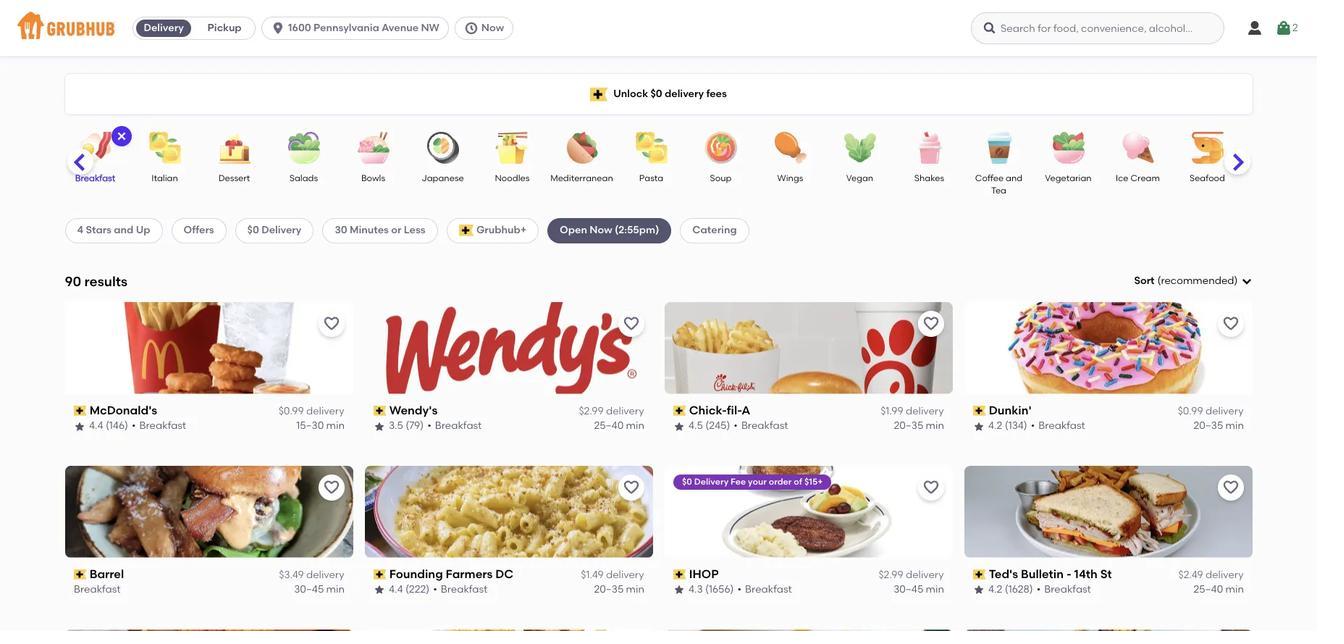 Task type: vqa. For each thing, say whether or not it's contained in the screenshot.
11:30am
no



Task type: describe. For each thing, give the bounding box(es) containing it.
save this restaurant button for founding farmers dc
[[618, 474, 644, 500]]

breakfast for wendy's
[[435, 420, 482, 432]]

chick-fil-a
[[689, 403, 751, 417]]

subscription pass image for chick-fil-a
[[673, 406, 686, 416]]

barrel logo image
[[65, 466, 353, 558]]

90 results
[[65, 273, 128, 290]]

pickup button
[[194, 17, 255, 40]]

$3.49 delivery
[[279, 569, 344, 581]]

cream
[[1131, 173, 1161, 183]]

$1.99 delivery
[[881, 405, 944, 417]]

25–40 for wendy's
[[594, 420, 624, 432]]

(
[[1158, 275, 1162, 287]]

(1656)
[[705, 583, 734, 596]]

2 button
[[1276, 15, 1299, 41]]

delivery for $0 delivery
[[262, 224, 302, 236]]

save this restaurant image for ted's bulletin - 14th st
[[1223, 479, 1240, 496]]

25–40 min for wendy's
[[594, 420, 644, 432]]

subscription pass image for mcdonald's
[[74, 406, 86, 416]]

coffee and tea
[[976, 173, 1023, 196]]

subscription pass image for wendy's
[[373, 406, 386, 416]]

4.3 (1656)
[[689, 583, 734, 596]]

chick-
[[689, 403, 727, 417]]

star icon image for wendy's
[[373, 421, 385, 432]]

3.5 (79)
[[389, 420, 424, 432]]

bowls
[[361, 173, 386, 183]]

tea
[[992, 186, 1007, 196]]

20–35 for founding farmers dc
[[594, 583, 624, 596]]

star icon image for mcdonald's
[[74, 421, 85, 432]]

vegetarian
[[1046, 173, 1092, 183]]

and inside coffee and tea
[[1006, 173, 1023, 183]]

min for ihop
[[926, 583, 944, 596]]

mcdonald's
[[89, 403, 157, 417]]

founding farmers dc
[[389, 567, 513, 581]]

4.4 (146)
[[89, 420, 128, 432]]

up
[[136, 224, 150, 236]]

a
[[742, 403, 751, 417]]

fee
[[731, 476, 746, 487]]

founding farmers & distillers logo image
[[665, 629, 953, 631]]

delivery button
[[133, 17, 194, 40]]

bulletin
[[1021, 567, 1064, 581]]

breakfast down barrel
[[74, 583, 120, 596]]

4.5 (245)
[[689, 420, 730, 432]]

30–45 min for ihop
[[894, 583, 944, 596]]

4.2 (1628)
[[989, 583, 1033, 596]]

vegetarian image
[[1044, 132, 1094, 164]]

min for dunkin'
[[1226, 420, 1244, 432]]

(222)
[[405, 583, 429, 596]]

ice cream image
[[1113, 132, 1164, 164]]

• breakfast for dunkin'
[[1031, 420, 1086, 432]]

min for ted's bulletin - 14th st
[[1226, 583, 1244, 596]]

• for ted's bulletin - 14th st
[[1037, 583, 1041, 596]]

save this restaurant image for chick-fil-a
[[923, 315, 940, 332]]

st
[[1101, 567, 1112, 581]]

japanese
[[422, 173, 464, 183]]

wings image
[[765, 132, 816, 164]]

delivery inside button
[[144, 22, 184, 34]]

$0 delivery
[[247, 224, 302, 236]]

coffee
[[976, 173, 1004, 183]]

delivery for mcdonald's
[[306, 405, 344, 417]]

$3.49
[[279, 569, 304, 581]]

• breakfast for ihop
[[738, 583, 792, 596]]

shakes
[[915, 173, 945, 183]]

breakfast for mcdonald's
[[139, 420, 186, 432]]

minutes
[[350, 224, 389, 236]]

salads
[[290, 173, 318, 183]]

busboys and poets - 450 k logo image
[[965, 629, 1253, 631]]

or
[[391, 224, 402, 236]]

min for mcdonald's
[[326, 420, 344, 432]]

min for barrel
[[326, 583, 344, 596]]

dunkin' logo image
[[965, 302, 1253, 394]]

(134)
[[1005, 420, 1027, 432]]

soup image
[[696, 132, 747, 164]]

4.5
[[689, 420, 703, 432]]

avenue
[[382, 22, 419, 34]]

save this restaurant image for barrel
[[323, 479, 340, 496]]

15–30 min
[[296, 420, 344, 432]]

breakfast for founding farmers dc
[[441, 583, 487, 596]]

$2.99 delivery for wendy's
[[579, 405, 644, 417]]

min for founding farmers dc
[[626, 583, 644, 596]]

ted's bulletin - 14th st logo image
[[965, 466, 1253, 558]]

now button
[[455, 17, 520, 40]]

wings
[[778, 173, 804, 183]]

$0 for $0 delivery
[[247, 224, 259, 236]]

save this restaurant image for mcdonald's
[[323, 315, 340, 332]]

• for dunkin'
[[1031, 420, 1035, 432]]

30–45 for barrel
[[294, 583, 324, 596]]

0 horizontal spatial and
[[114, 224, 134, 236]]

unlock
[[614, 88, 648, 100]]

save this restaurant button for barrel
[[318, 474, 344, 500]]

grubhub+
[[477, 224, 527, 236]]

20–35 min for founding farmers dc
[[594, 583, 644, 596]]

breakfast image
[[70, 132, 121, 164]]

• for ihop
[[738, 583, 742, 596]]

coffee and tea image
[[974, 132, 1025, 164]]

italian image
[[139, 132, 190, 164]]

20–35 min for dunkin'
[[1194, 420, 1244, 432]]

90
[[65, 273, 81, 290]]

your
[[748, 476, 767, 487]]

delivery for $0 delivery fee your order of $15+
[[694, 476, 729, 487]]

subscription pass image for ted's bulletin - 14th st
[[973, 569, 986, 580]]

svg image inside 1600 pennsylvania avenue nw 'button'
[[271, 21, 286, 35]]

farmers
[[446, 567, 493, 581]]

denny's logo image
[[365, 629, 653, 631]]

)
[[1235, 275, 1239, 287]]

$15+
[[804, 476, 823, 487]]

subscription pass image for founding farmers dc
[[373, 569, 386, 580]]

dessert image
[[209, 132, 260, 164]]

ted's
[[989, 567, 1018, 581]]

ted's bulletin - 14th st
[[989, 567, 1112, 581]]

delivery for founding farmers dc
[[606, 569, 644, 581]]

20–35 for dunkin'
[[1194, 420, 1223, 432]]

$2.99 delivery for ihop
[[879, 569, 944, 581]]

4.2 for dunkin'
[[989, 420, 1003, 432]]

3.5
[[389, 420, 403, 432]]

20–35 min for chick-fil-a
[[894, 420, 944, 432]]

• breakfast for founding farmers dc
[[433, 583, 487, 596]]

star icon image for dunkin'
[[973, 421, 985, 432]]

noodles
[[495, 173, 530, 183]]

delivery for chick-fil-a
[[906, 405, 944, 417]]

25–40 min for ted's bulletin - 14th st
[[1194, 583, 1244, 596]]

$0.99 for dunkin'
[[1178, 405, 1204, 417]]

save this restaurant image for founding farmers dc
[[623, 479, 640, 496]]

4.4 for mcdonald's
[[89, 420, 103, 432]]

save this restaurant image for dunkin'
[[1223, 315, 1240, 332]]

pickup
[[208, 22, 242, 34]]

$0 delivery fee your order of $15+
[[682, 476, 823, 487]]

• for chick-fil-a
[[734, 420, 738, 432]]

30 minutes or less
[[335, 224, 426, 236]]

subscription pass image for ihop
[[673, 569, 686, 580]]

(146)
[[105, 420, 128, 432]]

$0.99 delivery for dunkin'
[[1178, 405, 1244, 417]]

star icon image for ted's bulletin - 14th st
[[973, 584, 985, 596]]

1600 pennsylvania avenue nw
[[288, 22, 440, 34]]

delivery for barrel
[[306, 569, 344, 581]]

order
[[769, 476, 792, 487]]

star icon image for founding farmers dc
[[373, 584, 385, 596]]

ice
[[1116, 173, 1129, 183]]

open
[[560, 224, 588, 236]]

-
[[1067, 567, 1072, 581]]

$2.99 for ihop
[[879, 569, 904, 581]]

sort
[[1135, 275, 1155, 287]]

breakfast for ted's bulletin - 14th st
[[1045, 583, 1091, 596]]

main navigation navigation
[[0, 0, 1318, 57]]

(245)
[[705, 420, 730, 432]]

subscription pass image for barrel
[[74, 569, 86, 580]]

pasta
[[640, 173, 664, 183]]

recommended
[[1162, 275, 1235, 287]]

star icon image for ihop
[[673, 584, 685, 596]]

wendy's
[[389, 403, 437, 417]]



Task type: locate. For each thing, give the bounding box(es) containing it.
4.2 left (134)
[[989, 420, 1003, 432]]

delivery left pickup in the left top of the page
[[144, 22, 184, 34]]

chick-fil-a logo image
[[665, 302, 953, 394]]

1 horizontal spatial $2.99 delivery
[[879, 569, 944, 581]]

shakes image
[[905, 132, 955, 164]]

30
[[335, 224, 348, 236]]

• right (146)
[[132, 420, 136, 432]]

star icon image left 4.4 (222)
[[373, 584, 385, 596]]

bowls image
[[348, 132, 399, 164]]

save this restaurant button for dunkin'
[[1218, 311, 1244, 337]]

dessert
[[219, 173, 250, 183]]

svg image
[[1276, 20, 1293, 37], [1241, 275, 1253, 287]]

breakfast for ihop
[[745, 583, 792, 596]]

now inside button
[[482, 22, 504, 34]]

Search for food, convenience, alcohol... search field
[[972, 12, 1225, 44]]

$2.99 for wendy's
[[579, 405, 604, 417]]

1 horizontal spatial $0.99 delivery
[[1178, 405, 1244, 417]]

delivery for wendy's
[[606, 405, 644, 417]]

1 horizontal spatial 4.4
[[389, 583, 403, 596]]

star icon image left 4.2 (134)
[[973, 421, 985, 432]]

(2:55pm)
[[615, 224, 660, 236]]

mcdonald's logo image
[[65, 302, 353, 394]]

• down fil-
[[734, 420, 738, 432]]

4
[[77, 224, 83, 236]]

pennsylvania
[[314, 22, 379, 34]]

subscription pass image left founding
[[373, 569, 386, 580]]

star icon image left '3.5'
[[373, 421, 385, 432]]

1 vertical spatial 25–40 min
[[1194, 583, 1244, 596]]

• breakfast for wendy's
[[427, 420, 482, 432]]

delivery down salads
[[262, 224, 302, 236]]

delivery left fee at the right bottom of page
[[694, 476, 729, 487]]

1 horizontal spatial $0.99
[[1178, 405, 1204, 417]]

1 vertical spatial grubhub plus flag logo image
[[459, 225, 474, 236]]

0 vertical spatial $2.99
[[579, 405, 604, 417]]

save this restaurant image for wendy's
[[623, 315, 640, 332]]

30–45 min for barrel
[[294, 583, 344, 596]]

star icon image
[[74, 421, 85, 432], [373, 421, 385, 432], [673, 421, 685, 432], [973, 421, 985, 432], [373, 584, 385, 596], [673, 584, 685, 596], [973, 584, 985, 596]]

0 vertical spatial 25–40
[[594, 420, 624, 432]]

2 vertical spatial delivery
[[694, 476, 729, 487]]

0 horizontal spatial 4.4
[[89, 420, 103, 432]]

0 vertical spatial grubhub plus flag logo image
[[591, 87, 608, 101]]

0 vertical spatial delivery
[[144, 22, 184, 34]]

subscription pass image left dunkin'
[[973, 406, 986, 416]]

save this restaurant button for wendy's
[[618, 311, 644, 337]]

fil-
[[727, 403, 742, 417]]

4 stars and up
[[77, 224, 150, 236]]

$0 right the offers
[[247, 224, 259, 236]]

fees
[[707, 88, 727, 100]]

soup
[[710, 173, 732, 183]]

star icon image for chick-fil-a
[[673, 421, 685, 432]]

0 horizontal spatial 30–45
[[294, 583, 324, 596]]

1 horizontal spatial now
[[590, 224, 613, 236]]

now right nw on the top left of page
[[482, 22, 504, 34]]

• breakfast right (1656)
[[738, 583, 792, 596]]

1 vertical spatial $0
[[247, 224, 259, 236]]

0 vertical spatial now
[[482, 22, 504, 34]]

1 horizontal spatial 25–40 min
[[1194, 583, 1244, 596]]

2 $0.99 from the left
[[1178, 405, 1204, 417]]

dunkin'
[[989, 403, 1032, 417]]

20–35
[[894, 420, 924, 432], [1194, 420, 1223, 432], [594, 583, 624, 596]]

$0 left fee at the right bottom of page
[[682, 476, 692, 487]]

1 4.2 from the top
[[989, 420, 1003, 432]]

30–45 for ihop
[[894, 583, 924, 596]]

1 vertical spatial and
[[114, 224, 134, 236]]

0 vertical spatial 4.2
[[989, 420, 1003, 432]]

1 vertical spatial 4.4
[[389, 583, 403, 596]]

$2.99
[[579, 405, 604, 417], [879, 569, 904, 581]]

25–40 min
[[594, 420, 644, 432], [1194, 583, 1244, 596]]

none field containing sort
[[1135, 274, 1253, 289]]

vegan
[[847, 173, 874, 183]]

1 30–45 min from the left
[[294, 583, 344, 596]]

1 vertical spatial 25–40
[[1194, 583, 1223, 596]]

1 horizontal spatial 30–45
[[894, 583, 924, 596]]

save this restaurant image
[[623, 315, 640, 332], [923, 315, 940, 332], [1223, 315, 1240, 332], [923, 479, 940, 496], [1223, 479, 1240, 496]]

1 horizontal spatial 20–35 min
[[894, 420, 944, 432]]

• breakfast down the mcdonald's
[[132, 420, 186, 432]]

0 horizontal spatial 25–40 min
[[594, 420, 644, 432]]

1 horizontal spatial $2.99
[[879, 569, 904, 581]]

1 horizontal spatial 25–40
[[1194, 583, 1223, 596]]

svg image
[[1247, 20, 1264, 37], [271, 21, 286, 35], [464, 21, 479, 35], [983, 21, 998, 35], [116, 130, 127, 142]]

star icon image left 4.5
[[673, 421, 685, 432]]

noodles image
[[487, 132, 538, 164]]

4.4
[[89, 420, 103, 432], [389, 583, 403, 596]]

stars
[[86, 224, 112, 236]]

1 30–45 from the left
[[294, 583, 324, 596]]

20–35 min
[[894, 420, 944, 432], [1194, 420, 1244, 432], [594, 583, 644, 596]]

founding
[[389, 567, 443, 581]]

4.2 down ted's
[[989, 583, 1003, 596]]

20–35 for chick-fil-a
[[894, 420, 924, 432]]

• breakfast down farmers
[[433, 583, 487, 596]]

•
[[132, 420, 136, 432], [427, 420, 431, 432], [734, 420, 738, 432], [1031, 420, 1035, 432], [433, 583, 437, 596], [738, 583, 742, 596], [1037, 583, 1041, 596]]

breakfast down "breakfast" image
[[75, 173, 115, 183]]

2 4.2 from the top
[[989, 583, 1003, 596]]

save this restaurant button for ted's bulletin - 14th st
[[1218, 474, 1244, 500]]

breakfast for dunkin'
[[1039, 420, 1086, 432]]

• breakfast for ted's bulletin - 14th st
[[1037, 583, 1091, 596]]

2 vertical spatial $0
[[682, 476, 692, 487]]

(79)
[[406, 420, 424, 432]]

wendy's logo image
[[365, 302, 653, 394]]

• for founding farmers dc
[[433, 583, 437, 596]]

japanese image
[[418, 132, 468, 164]]

2 30–45 min from the left
[[894, 583, 944, 596]]

now right the open
[[590, 224, 613, 236]]

2 horizontal spatial 20–35 min
[[1194, 420, 1244, 432]]

nw
[[421, 22, 440, 34]]

• for wendy's
[[427, 420, 431, 432]]

1 vertical spatial now
[[590, 224, 613, 236]]

and left up
[[114, 224, 134, 236]]

subscription pass image
[[373, 406, 386, 416], [673, 406, 686, 416], [74, 569, 86, 580], [973, 569, 986, 580]]

14th
[[1074, 567, 1098, 581]]

1 horizontal spatial grubhub plus flag logo image
[[591, 87, 608, 101]]

• breakfast for mcdonald's
[[132, 420, 186, 432]]

breakfast right (79) at the bottom
[[435, 420, 482, 432]]

30–45 min
[[294, 583, 344, 596], [894, 583, 944, 596]]

• right (222)
[[433, 583, 437, 596]]

grubhub plus flag logo image left unlock
[[591, 87, 608, 101]]

save this restaurant button for mcdonald's
[[318, 311, 344, 337]]

seafood
[[1190, 173, 1226, 183]]

0 vertical spatial 25–40 min
[[594, 420, 644, 432]]

ihop
[[689, 567, 719, 581]]

0 horizontal spatial $0.99 delivery
[[279, 405, 344, 417]]

4.4 for founding farmers dc
[[389, 583, 403, 596]]

founding farmers dc logo image
[[365, 466, 653, 558]]

$1.49
[[581, 569, 604, 581]]

1 horizontal spatial 30–45 min
[[894, 583, 944, 596]]

1 vertical spatial 4.2
[[989, 583, 1003, 596]]

grubhub plus flag logo image
[[591, 87, 608, 101], [459, 225, 474, 236]]

1 vertical spatial svg image
[[1241, 275, 1253, 287]]

vegan image
[[835, 132, 886, 164]]

$0 right unlock
[[651, 88, 663, 100]]

0 vertical spatial svg image
[[1276, 20, 1293, 37]]

star icon image left 4.2 (1628)
[[973, 584, 985, 596]]

• breakfast down - at bottom
[[1037, 583, 1091, 596]]

• right (1656)
[[738, 583, 742, 596]]

4.2 for ted's bulletin - 14th st
[[989, 583, 1003, 596]]

0 horizontal spatial delivery
[[144, 22, 184, 34]]

catering
[[693, 224, 737, 236]]

• breakfast
[[132, 420, 186, 432], [427, 420, 482, 432], [734, 420, 788, 432], [1031, 420, 1086, 432], [433, 583, 487, 596], [738, 583, 792, 596], [1037, 583, 1091, 596]]

star icon image left 4.4 (146)
[[74, 421, 85, 432]]

min
[[326, 420, 344, 432], [626, 420, 644, 432], [926, 420, 944, 432], [1226, 420, 1244, 432], [326, 583, 344, 596], [626, 583, 644, 596], [926, 583, 944, 596], [1226, 583, 1244, 596]]

1 $0.99 from the left
[[279, 405, 304, 417]]

• breakfast down 'a'
[[734, 420, 788, 432]]

4.3
[[689, 583, 703, 596]]

4.4 left (146)
[[89, 420, 103, 432]]

1 vertical spatial $2.99
[[879, 569, 904, 581]]

25–40 for ted's bulletin - 14th st
[[1194, 583, 1223, 596]]

0 vertical spatial $0
[[651, 88, 663, 100]]

1 $0.99 delivery from the left
[[279, 405, 344, 417]]

pasta image
[[626, 132, 677, 164]]

subscription pass image left the mcdonald's
[[74, 406, 86, 416]]

breakfast down the mcdonald's
[[139, 420, 186, 432]]

1 vertical spatial $2.99 delivery
[[879, 569, 944, 581]]

2 horizontal spatial delivery
[[694, 476, 729, 487]]

1 vertical spatial delivery
[[262, 224, 302, 236]]

breakfast down - at bottom
[[1045, 583, 1091, 596]]

delivery for ihop
[[906, 569, 944, 581]]

subscription pass image left ihop
[[673, 569, 686, 580]]

subscription pass image left ted's
[[973, 569, 986, 580]]

open now (2:55pm)
[[560, 224, 660, 236]]

star icon image left the 4.3
[[673, 584, 685, 596]]

1 horizontal spatial delivery
[[262, 224, 302, 236]]

• right (134)
[[1031, 420, 1035, 432]]

grubhub plus flag logo image for grubhub+
[[459, 225, 474, 236]]

subscription pass image left chick-
[[673, 406, 686, 416]]

• breakfast for chick-fil-a
[[734, 420, 788, 432]]

barrel
[[89, 567, 124, 581]]

0 vertical spatial and
[[1006, 173, 1023, 183]]

$2.49 delivery
[[1179, 569, 1244, 581]]

2 horizontal spatial $0
[[682, 476, 692, 487]]

• right (79) at the bottom
[[427, 420, 431, 432]]

mediterranean image
[[557, 132, 607, 164]]

0 horizontal spatial svg image
[[1241, 275, 1253, 287]]

2 $0.99 delivery from the left
[[1178, 405, 1244, 417]]

0 horizontal spatial $0.99
[[279, 405, 304, 417]]

(1628)
[[1005, 583, 1033, 596]]

delivery for dunkin'
[[1206, 405, 1244, 417]]

• down "bulletin"
[[1037, 583, 1041, 596]]

0 horizontal spatial 20–35 min
[[594, 583, 644, 596]]

1600
[[288, 22, 311, 34]]

30–45
[[294, 583, 324, 596], [894, 583, 924, 596]]

$0 for $0 delivery fee your order of $15+
[[682, 476, 692, 487]]

seafood image
[[1183, 132, 1233, 164]]

save this restaurant image
[[323, 315, 340, 332], [323, 479, 340, 496], [623, 479, 640, 496]]

1 horizontal spatial svg image
[[1276, 20, 1293, 37]]

min for chick-fil-a
[[926, 420, 944, 432]]

None field
[[1135, 274, 1253, 289]]

taco bell logo image
[[65, 629, 353, 631]]

salads image
[[279, 132, 329, 164]]

breakfast down 'a'
[[741, 420, 788, 432]]

subscription pass image for dunkin'
[[973, 406, 986, 416]]

save this restaurant button for chick-fil-a
[[918, 311, 944, 337]]

subscription pass image
[[74, 406, 86, 416], [973, 406, 986, 416], [373, 569, 386, 580], [673, 569, 686, 580]]

save this restaurant button
[[318, 311, 344, 337], [618, 311, 644, 337], [918, 311, 944, 337], [1218, 311, 1244, 337], [318, 474, 344, 500], [618, 474, 644, 500], [918, 474, 944, 500], [1218, 474, 1244, 500]]

$1.49 delivery
[[581, 569, 644, 581]]

grubhub plus flag logo image left grubhub+
[[459, 225, 474, 236]]

results
[[84, 273, 128, 290]]

less
[[404, 224, 426, 236]]

15–30
[[296, 420, 324, 432]]

0 horizontal spatial 20–35
[[594, 583, 624, 596]]

ihop logo image
[[665, 466, 953, 558]]

$0.99
[[279, 405, 304, 417], [1178, 405, 1204, 417]]

svg image inside 2 button
[[1276, 20, 1293, 37]]

4.4 left (222)
[[389, 583, 403, 596]]

2 30–45 from the left
[[894, 583, 924, 596]]

$0.99 delivery for mcdonald's
[[279, 405, 344, 417]]

0 horizontal spatial 25–40
[[594, 420, 624, 432]]

mediterranean
[[551, 173, 613, 183]]

svg image inside now button
[[464, 21, 479, 35]]

1 horizontal spatial and
[[1006, 173, 1023, 183]]

• breakfast right (79) at the bottom
[[427, 420, 482, 432]]

subscription pass image left wendy's
[[373, 406, 386, 416]]

and
[[1006, 173, 1023, 183], [114, 224, 134, 236]]

4.4 (222)
[[389, 583, 429, 596]]

0 vertical spatial $2.99 delivery
[[579, 405, 644, 417]]

1 horizontal spatial $0
[[651, 88, 663, 100]]

4.2
[[989, 420, 1003, 432], [989, 583, 1003, 596]]

min for wendy's
[[626, 420, 644, 432]]

subscription pass image left barrel
[[74, 569, 86, 580]]

dc
[[495, 567, 513, 581]]

breakfast right (134)
[[1039, 420, 1086, 432]]

0 horizontal spatial $2.99 delivery
[[579, 405, 644, 417]]

grubhub plus flag logo image for unlock $0 delivery fees
[[591, 87, 608, 101]]

$1.99
[[881, 405, 904, 417]]

breakfast right (1656)
[[745, 583, 792, 596]]

1 horizontal spatial 20–35
[[894, 420, 924, 432]]

$2.49
[[1179, 569, 1204, 581]]

and up tea
[[1006, 173, 1023, 183]]

0 vertical spatial 4.4
[[89, 420, 103, 432]]

2 horizontal spatial 20–35
[[1194, 420, 1223, 432]]

$0.99 delivery
[[279, 405, 344, 417], [1178, 405, 1244, 417]]

1600 pennsylvania avenue nw button
[[262, 17, 455, 40]]

4.2 (134)
[[989, 420, 1027, 432]]

0 horizontal spatial $0
[[247, 224, 259, 236]]

• breakfast right (134)
[[1031, 420, 1086, 432]]

$0.99 for mcdonald's
[[279, 405, 304, 417]]

italian
[[152, 173, 178, 183]]

0 horizontal spatial grubhub plus flag logo image
[[459, 225, 474, 236]]

• for mcdonald's
[[132, 420, 136, 432]]

breakfast for chick-fil-a
[[741, 420, 788, 432]]

0 horizontal spatial now
[[482, 22, 504, 34]]

0 horizontal spatial 30–45 min
[[294, 583, 344, 596]]

delivery for ted's bulletin - 14th st
[[1206, 569, 1244, 581]]

2
[[1293, 22, 1299, 34]]

0 horizontal spatial $2.99
[[579, 405, 604, 417]]

breakfast down farmers
[[441, 583, 487, 596]]

offers
[[184, 224, 214, 236]]



